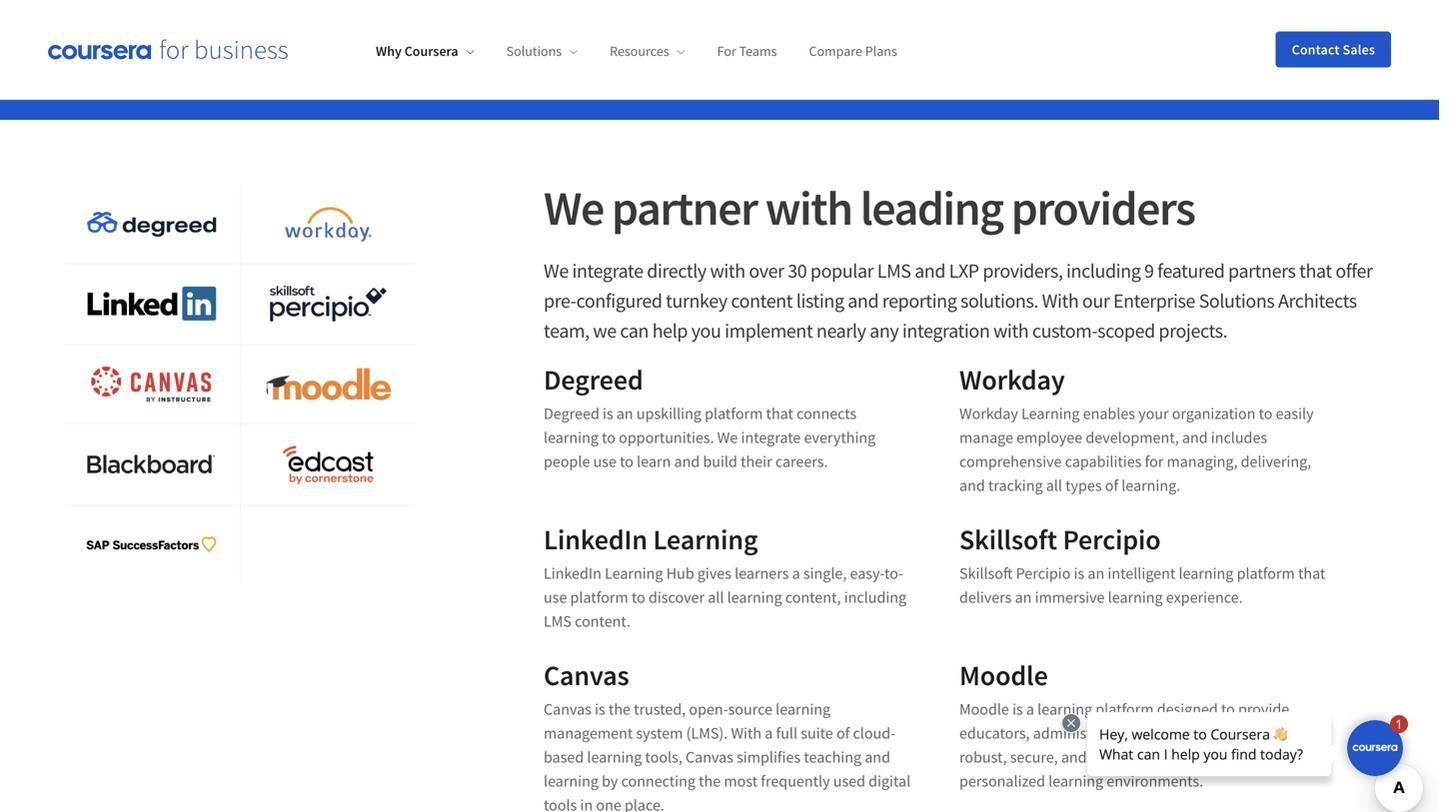 Task type: describe. For each thing, give the bounding box(es) containing it.
used
[[834, 772, 866, 792]]

coursera for business image
[[48, 39, 288, 60]]

create
[[1230, 748, 1271, 768]]

management
[[544, 724, 633, 744]]

tracking
[[989, 476, 1043, 496]]

all inside linkedin learning linkedin learning hub gives learners a single, easy-to- use platform to discover all learning content, including lms content.
[[708, 588, 724, 608]]

delivers
[[960, 588, 1012, 608]]

use inside linkedin learning linkedin learning hub gives learners a single, easy-to- use platform to discover all learning content, including lms content.
[[544, 588, 567, 608]]

compare plans
[[809, 42, 898, 60]]

(sso)
[[1112, 34, 1149, 54]]

and up single-
[[1262, 0, 1287, 6]]

connects
[[797, 404, 857, 424]]

projects.
[[1159, 318, 1228, 343]]

is inside skillsoft percipio skillsoft percipio is an intelligent learning platform that delivers an immersive learning experience.
[[1074, 564, 1085, 584]]

includes
[[1212, 428, 1268, 448]]

0 vertical spatial solutions
[[507, 42, 562, 60]]

manage
[[1112, 0, 1164, 6]]

a inside canvas canvas is the trusted, open-source learning management system (lms). with a full suite of cloud- based learning tools, canvas simplifies teaching and learning by connecting the most frequently used digital tools in one place.
[[765, 724, 773, 744]]

1 horizontal spatial the
[[699, 772, 721, 792]]

and up the managing,
[[1183, 428, 1208, 448]]

solutions.
[[961, 288, 1039, 313]]

that inside we integrate directly with over 30 popular lms and lxp providers, including 9 featured partners that offer pre-configured turnkey content listing and reporting solutions. with our enterprise solutions architects team, we can help you implement nearly any integration with custom-scoped projects.
[[1300, 258, 1333, 283]]

we partner with leading providers
[[544, 178, 1195, 238]]

providers
[[1012, 178, 1195, 238]]

build
[[703, 452, 738, 472]]

and inside degreed degreed is an upskilling platform that connects learning to opportunities. we integrate everything people use to learn and build their careers.
[[674, 452, 700, 472]]

of inside workday workday learning enables your organization to easily manage employee development, and includes comprehensive capabilities for managing, delivering, and tracking all types of learning.
[[1106, 476, 1119, 496]]

platform inside linkedin learning linkedin learning hub gives learners a single, easy-to- use platform to discover all learning content, including lms content.
[[570, 588, 629, 608]]

lms inside linkedin learning linkedin learning hub gives learners a single, easy-to- use platform to discover all learning content, including lms content.
[[544, 612, 572, 632]]

development,
[[1086, 428, 1179, 448]]

(lms).
[[686, 724, 728, 744]]

degreed degreed is an upskilling platform that connects learning to opportunities. we integrate everything people use to learn and build their careers.
[[544, 362, 876, 472]]

is for canvas
[[595, 700, 606, 720]]

gives
[[698, 564, 732, 584]]

featured
[[1158, 258, 1225, 283]]

to left the opportunities.
[[602, 428, 616, 448]]

offer
[[1336, 258, 1373, 283]]

system inside moodle moodle is a learning platform designed to provide educators, administrators, and learners with a single robust, secure, and integrated system to create personalized learning environments.
[[1162, 748, 1209, 768]]

source
[[728, 700, 773, 720]]

we for we integrate directly with over 30 popular lms and lxp providers, including 9 featured partners that offer pre-configured turnkey content listing and reporting solutions. with our enterprise solutions architects team, we can help you implement nearly any integration with custom-scoped projects.
[[544, 258, 569, 283]]

learning down secure,
[[1049, 772, 1104, 792]]

solutions inside we integrate directly with over 30 popular lms and lxp providers, including 9 featured partners that offer pre-configured turnkey content listing and reporting solutions. with our enterprise solutions architects team, we can help you implement nearly any integration with custom-scoped projects.
[[1199, 288, 1275, 313]]

types
[[1066, 476, 1102, 496]]

1 workday from the top
[[960, 362, 1066, 397]]

with inside we integrate directly with over 30 popular lms and lxp providers, including 9 featured partners that offer pre-configured turnkey content listing and reporting solutions. with our enterprise solutions architects team, we can help you implement nearly any integration with custom-scoped projects.
[[1042, 288, 1079, 313]]

leading
[[861, 178, 1003, 238]]

to right (sso) in the top of the page
[[1152, 34, 1166, 54]]

for teams link
[[718, 42, 777, 60]]

reporting
[[883, 288, 957, 313]]

integrated
[[1091, 748, 1159, 768]]

can
[[620, 318, 649, 343]]

their
[[741, 452, 772, 472]]

contact
[[1292, 40, 1340, 58]]

teaching
[[804, 748, 862, 768]]

lxp
[[949, 258, 980, 283]]

upskilling
[[637, 404, 702, 424]]

opportunities.
[[619, 428, 714, 448]]

learning up suite
[[776, 700, 831, 720]]

including inside we integrate directly with over 30 popular lms and lxp providers, including 9 featured partners that offer pre-configured turnkey content listing and reporting solutions. with our enterprise solutions architects team, we can help you implement nearly any integration with custom-scoped projects.
[[1067, 258, 1141, 283]]

connecting
[[621, 772, 696, 792]]

turnkey
[[666, 288, 728, 313]]

to up on at the right top of the page
[[1337, 0, 1351, 6]]

custom-
[[1033, 318, 1098, 343]]

any
[[870, 318, 899, 343]]

platform inside skillsoft percipio skillsoft percipio is an intelligent learning platform that delivers an immersive learning experience.
[[1237, 564, 1296, 584]]

integration
[[903, 318, 990, 343]]

integrate inside we integrate directly with over 30 popular lms and lxp providers, including 9 featured partners that offer pre-configured turnkey content listing and reporting solutions. with our enterprise solutions architects team, we can help you implement nearly any integration with custom-scoped projects.
[[572, 258, 644, 283]]

to left the create
[[1213, 748, 1226, 768]]

1 skillsoft from the top
[[960, 522, 1058, 557]]

learners inside moodle moodle is a learning platform designed to provide educators, administrators, and learners with a single robust, secure, and integrated system to create personalized learning environments.
[[1167, 724, 1222, 744]]

organization
[[1173, 404, 1256, 424]]

provide for moodle
[[1239, 700, 1290, 720]]

pre-
[[544, 288, 576, 313]]

learning inside linkedin learning linkedin learning hub gives learners a single, easy-to- use platform to discover all learning content, including lms content.
[[727, 588, 782, 608]]

why
[[376, 42, 402, 60]]

one
[[596, 796, 622, 813]]

1 moodle from the top
[[960, 658, 1048, 693]]

access
[[1291, 0, 1334, 6]]

enables
[[1083, 404, 1136, 424]]

1 linkedin from the top
[[544, 522, 648, 557]]

everything
[[804, 428, 876, 448]]

single,
[[804, 564, 847, 584]]

we for we partner with leading providers
[[544, 178, 604, 238]]

tools,
[[645, 748, 683, 768]]

of inside canvas canvas is the trusted, open-source learning management system (lms). with a full suite of cloud- based learning tools, canvas simplifies teaching and learning by connecting the most frequently used digital tools in one place.
[[837, 724, 850, 744]]

2 vertical spatial canvas
[[686, 748, 734, 768]]

workday workday learning enables your organization to easily manage employee development, and includes comprehensive capabilities for managing, delivering, and tracking all types of learning.
[[960, 362, 1314, 496]]

2 linkedin from the top
[[544, 564, 602, 584]]

with inside moodle moodle is a learning platform designed to provide educators, administrators, and learners with a single robust, secure, and integrated system to create personalized learning environments.
[[1225, 724, 1254, 744]]

with inside canvas canvas is the trusted, open-source learning management system (lms). with a full suite of cloud- based learning tools, canvas simplifies teaching and learning by connecting the most frequently used digital tools in one place.
[[731, 724, 762, 744]]

over
[[749, 258, 784, 283]]

learning up experience.
[[1179, 564, 1234, 584]]

designed
[[1157, 700, 1219, 720]]

and up reporting
[[915, 258, 946, 283]]

hub
[[667, 564, 695, 584]]

platform inside degreed degreed is an upskilling platform that connects learning to opportunities. we integrate everything people use to learn and build their careers.
[[705, 404, 763, 424]]

2 degreed from the top
[[544, 404, 600, 424]]

providers,
[[983, 258, 1063, 283]]

suite
[[801, 724, 834, 744]]

frequently
[[761, 772, 830, 792]]

based
[[544, 748, 584, 768]]

partners
[[1229, 258, 1296, 283]]

people
[[544, 452, 590, 472]]

we
[[593, 318, 617, 343]]

discover
[[649, 588, 705, 608]]

compare
[[809, 42, 863, 60]]

a inside linkedin learning linkedin learning hub gives learners a single, easy-to- use platform to discover all learning content, including lms content.
[[792, 564, 801, 584]]

1 vertical spatial percipio
[[1016, 564, 1071, 584]]

to left learn in the bottom left of the page
[[620, 452, 634, 472]]

sign-
[[1294, 10, 1327, 30]]

contact sales
[[1292, 40, 1376, 58]]

2 vertical spatial learning
[[605, 564, 663, 584]]

learning inside degreed degreed is an upskilling platform that connects learning to opportunities. we integrate everything people use to learn and build their careers.
[[544, 428, 599, 448]]

an inside degreed degreed is an upskilling platform that connects learning to opportunities. we integrate everything people use to learn and build their careers.
[[617, 404, 634, 424]]

learning.
[[1122, 476, 1181, 496]]

intelligent
[[1108, 564, 1176, 584]]

platform inside moodle moodle is a learning platform designed to provide educators, administrators, and learners with a single robust, secure, and integrated system to create personalized learning environments.
[[1096, 700, 1154, 720]]

on
[[1327, 10, 1344, 30]]

we integrate directly with over 30 popular lms and lxp providers, including 9 featured partners that offer pre-configured turnkey content listing and reporting solutions. with our enterprise solutions architects team, we can help you implement nearly any integration with custom-scoped projects.
[[544, 258, 1373, 343]]

learners inside linkedin learning linkedin learning hub gives learners a single, easy-to- use platform to discover all learning content, including lms content.
[[735, 564, 789, 584]]

single
[[1269, 724, 1308, 744]]



Task type: vqa. For each thing, say whether or not it's contained in the screenshot.


Task type: locate. For each thing, give the bounding box(es) containing it.
with up custom-
[[1042, 288, 1079, 313]]

1 vertical spatial all
[[708, 588, 724, 608]]

provide down the licensing
[[1196, 10, 1247, 30]]

degreed up people
[[544, 404, 600, 424]]

platform up experience.
[[1237, 564, 1296, 584]]

linkedin learning linkedin learning hub gives learners a single, easy-to- use platform to discover all learning content, including lms content.
[[544, 522, 907, 632]]

1 vertical spatial solutions
[[1199, 288, 1275, 313]]

learning up tools on the bottom of page
[[544, 772, 599, 792]]

0 horizontal spatial content
[[731, 288, 793, 313]]

1 vertical spatial integrate
[[741, 428, 801, 448]]

workday
[[960, 362, 1066, 397], [960, 404, 1019, 424]]

the left most
[[699, 772, 721, 792]]

0 vertical spatial linkedin
[[544, 522, 648, 557]]

skillsoft
[[960, 522, 1058, 557], [960, 564, 1013, 584]]

including down easy-
[[845, 588, 907, 608]]

and down administrators,
[[1062, 748, 1087, 768]]

is inside degreed degreed is an upskilling platform that connects learning to opportunities. we integrate everything people use to learn and build their careers.
[[603, 404, 614, 424]]

0 horizontal spatial solutions
[[507, 42, 562, 60]]

is left "upskilling" on the left of the page
[[603, 404, 614, 424]]

team,
[[544, 318, 590, 343]]

learning up people
[[544, 428, 599, 448]]

coursera right "why"
[[405, 42, 459, 60]]

and
[[1262, 0, 1287, 6], [1167, 10, 1192, 30], [915, 258, 946, 283], [848, 288, 879, 313], [1183, 428, 1208, 448], [674, 452, 700, 472], [960, 476, 986, 496], [1138, 724, 1164, 744], [865, 748, 891, 768], [1062, 748, 1087, 768]]

0 vertical spatial integrate
[[572, 258, 644, 283]]

learning down intelligent on the bottom right of the page
[[1108, 588, 1163, 608]]

0 horizontal spatial use
[[544, 588, 567, 608]]

platform up content.
[[570, 588, 629, 608]]

architects
[[1279, 288, 1358, 313]]

learning down "gives"
[[727, 588, 782, 608]]

learn
[[637, 452, 671, 472]]

and left tracking
[[960, 476, 986, 496]]

content inside manage user licensing and access to content and provide single-sign-on (sso) to coursera
[[1112, 10, 1163, 30]]

platform up administrators,
[[1096, 700, 1154, 720]]

2 vertical spatial we
[[718, 428, 738, 448]]

2 horizontal spatial an
[[1088, 564, 1105, 584]]

1 horizontal spatial with
[[1042, 288, 1079, 313]]

system inside canvas canvas is the trusted, open-source learning management system (lms). with a full suite of cloud- based learning tools, canvas simplifies teaching and learning by connecting the most frequently used digital tools in one place.
[[636, 724, 683, 744]]

learning inside workday workday learning enables your organization to easily manage employee development, and includes comprehensive capabilities for managing, delivering, and tracking all types of learning.
[[1022, 404, 1080, 424]]

0 horizontal spatial including
[[845, 588, 907, 608]]

all down "gives"
[[708, 588, 724, 608]]

canvas canvas is the trusted, open-source learning management system (lms). with a full suite of cloud- based learning tools, canvas simplifies teaching and learning by connecting the most frequently used digital tools in one place.
[[544, 658, 911, 813]]

0 vertical spatial of
[[1106, 476, 1119, 496]]

1 vertical spatial we
[[544, 258, 569, 283]]

1 horizontal spatial an
[[1015, 588, 1032, 608]]

learning up administrators,
[[1038, 700, 1093, 720]]

linkedin
[[544, 522, 648, 557], [544, 564, 602, 584]]

that
[[1300, 258, 1333, 283], [766, 404, 794, 424], [1299, 564, 1326, 584]]

and up any
[[848, 288, 879, 313]]

1 vertical spatial including
[[845, 588, 907, 608]]

0 vertical spatial skillsoft
[[960, 522, 1058, 557]]

learning left hub
[[605, 564, 663, 584]]

canvas up management
[[544, 700, 592, 720]]

integrate inside degreed degreed is an upskilling platform that connects learning to opportunities. we integrate everything people use to learn and build their careers.
[[741, 428, 801, 448]]

1 vertical spatial canvas
[[544, 700, 592, 720]]

a left full
[[765, 724, 773, 744]]

to right designed on the bottom of the page
[[1222, 700, 1236, 720]]

partner
[[612, 178, 757, 238]]

1 vertical spatial with
[[731, 724, 762, 744]]

to left "easily"
[[1259, 404, 1273, 424]]

1 horizontal spatial system
[[1162, 748, 1209, 768]]

capabilities
[[1065, 452, 1142, 472]]

0 vertical spatial with
[[1042, 288, 1079, 313]]

all inside workday workday learning enables your organization to easily manage employee development, and includes comprehensive capabilities for managing, delivering, and tracking all types of learning.
[[1047, 476, 1063, 496]]

skillsoft percipio skillsoft percipio is an intelligent learning platform that delivers an immersive learning experience.
[[960, 522, 1326, 608]]

0 vertical spatial canvas
[[544, 658, 629, 693]]

full
[[776, 724, 798, 744]]

0 horizontal spatial with
[[731, 724, 762, 744]]

your
[[1139, 404, 1169, 424]]

0 vertical spatial we
[[544, 178, 604, 238]]

0 vertical spatial degreed
[[544, 362, 644, 397]]

administrators,
[[1034, 724, 1135, 744]]

that inside degreed degreed is an upskilling platform that connects learning to opportunities. we integrate everything people use to learn and build their careers.
[[766, 404, 794, 424]]

an right delivers
[[1015, 588, 1032, 608]]

0 vertical spatial the
[[609, 700, 631, 720]]

a up educators,
[[1027, 700, 1035, 720]]

experience.
[[1167, 588, 1243, 608]]

learning up the by in the bottom left of the page
[[587, 748, 642, 768]]

canvas down content.
[[544, 658, 629, 693]]

1 vertical spatial system
[[1162, 748, 1209, 768]]

and up integrated
[[1138, 724, 1164, 744]]

with left over
[[710, 258, 746, 283]]

1 degreed from the top
[[544, 362, 644, 397]]

0 vertical spatial use
[[593, 452, 617, 472]]

implement
[[725, 318, 813, 343]]

tools
[[544, 796, 577, 813]]

lms up reporting
[[878, 258, 911, 283]]

educators,
[[960, 724, 1030, 744]]

content down over
[[731, 288, 793, 313]]

and down "cloud-"
[[865, 748, 891, 768]]

and down the opportunities.
[[674, 452, 700, 472]]

for teams
[[718, 42, 777, 60]]

employee
[[1017, 428, 1083, 448]]

listing
[[797, 288, 844, 313]]

1 vertical spatial learners
[[1167, 724, 1222, 744]]

2 moodle from the top
[[960, 700, 1010, 720]]

contact sales button
[[1276, 31, 1392, 67]]

percipio up intelligent on the bottom right of the page
[[1063, 522, 1161, 557]]

with up the create
[[1225, 724, 1254, 744]]

secure,
[[1011, 748, 1058, 768]]

canvas down (lms).
[[686, 748, 734, 768]]

1 vertical spatial that
[[766, 404, 794, 424]]

1 vertical spatial content
[[731, 288, 793, 313]]

for
[[1145, 452, 1164, 472]]

1 vertical spatial an
[[1088, 564, 1105, 584]]

resources link
[[610, 42, 686, 60]]

to left discover
[[632, 588, 646, 608]]

directly
[[647, 258, 707, 283]]

is inside moodle moodle is a learning platform designed to provide educators, administrators, and learners with a single robust, secure, and integrated system to create personalized learning environments.
[[1013, 700, 1024, 720]]

1 vertical spatial the
[[699, 772, 721, 792]]

1 vertical spatial provide
[[1239, 700, 1290, 720]]

including up our
[[1067, 258, 1141, 283]]

by
[[602, 772, 618, 792]]

all left types
[[1047, 476, 1063, 496]]

1 horizontal spatial learners
[[1167, 724, 1222, 744]]

0 horizontal spatial lms
[[544, 612, 572, 632]]

nearly
[[817, 318, 866, 343]]

comprehensive
[[960, 452, 1062, 472]]

solutions link
[[507, 42, 578, 60]]

0 vertical spatial percipio
[[1063, 522, 1161, 557]]

percipio
[[1063, 522, 1161, 557], [1016, 564, 1071, 584]]

to inside workday workday learning enables your organization to easily manage employee development, and includes comprehensive capabilities for managing, delivering, and tracking all types of learning.
[[1259, 404, 1273, 424]]

coursera down user
[[1169, 34, 1229, 54]]

a up the create
[[1257, 724, 1266, 744]]

1 horizontal spatial integrate
[[741, 428, 801, 448]]

of right suite
[[837, 724, 850, 744]]

1 horizontal spatial coursera
[[1169, 34, 1229, 54]]

30
[[788, 258, 807, 283]]

moodle
[[960, 658, 1048, 693], [960, 700, 1010, 720]]

1 vertical spatial degreed
[[544, 404, 600, 424]]

managing,
[[1167, 452, 1238, 472]]

easily
[[1276, 404, 1314, 424]]

provide inside moodle moodle is a learning platform designed to provide educators, administrators, and learners with a single robust, secure, and integrated system to create personalized learning environments.
[[1239, 700, 1290, 720]]

is up educators,
[[1013, 700, 1024, 720]]

the up management
[[609, 700, 631, 720]]

1 horizontal spatial lms
[[878, 258, 911, 283]]

provide up single
[[1239, 700, 1290, 720]]

learning
[[1022, 404, 1080, 424], [653, 522, 758, 557], [605, 564, 663, 584]]

0 vertical spatial an
[[617, 404, 634, 424]]

including inside linkedin learning linkedin learning hub gives learners a single, easy-to- use platform to discover all learning content, including lms content.
[[845, 588, 907, 608]]

an left "upskilling" on the left of the page
[[617, 404, 634, 424]]

0 horizontal spatial system
[[636, 724, 683, 744]]

manage user licensing and access to content and provide single-sign-on (sso) to coursera
[[1112, 0, 1351, 54]]

why coursera
[[376, 42, 459, 60]]

provide
[[1196, 10, 1247, 30], [1239, 700, 1290, 720]]

0 vertical spatial lms
[[878, 258, 911, 283]]

is inside canvas canvas is the trusted, open-source learning management system (lms). with a full suite of cloud- based learning tools, canvas simplifies teaching and learning by connecting the most frequently used digital tools in one place.
[[595, 700, 606, 720]]

1 horizontal spatial of
[[1106, 476, 1119, 496]]

2 vertical spatial an
[[1015, 588, 1032, 608]]

the
[[609, 700, 631, 720], [699, 772, 721, 792]]

lms inside we integrate directly with over 30 popular lms and lxp providers, including 9 featured partners that offer pre-configured turnkey content listing and reporting solutions. with our enterprise solutions architects team, we can help you implement nearly any integration with custom-scoped projects.
[[878, 258, 911, 283]]

immersive
[[1035, 588, 1105, 608]]

our
[[1083, 288, 1110, 313]]

partners merged image
[[64, 184, 416, 586]]

content inside we integrate directly with over 30 popular lms and lxp providers, including 9 featured partners that offer pre-configured turnkey content listing and reporting solutions. with our enterprise solutions architects team, we can help you implement nearly any integration with custom-scoped projects.
[[731, 288, 793, 313]]

open-
[[689, 700, 728, 720]]

integrate up their
[[741, 428, 801, 448]]

1 horizontal spatial solutions
[[1199, 288, 1275, 313]]

cloud-
[[853, 724, 896, 744]]

1 horizontal spatial use
[[593, 452, 617, 472]]

0 horizontal spatial coursera
[[405, 42, 459, 60]]

0 vertical spatial including
[[1067, 258, 1141, 283]]

help
[[653, 318, 688, 343]]

1 horizontal spatial including
[[1067, 258, 1141, 283]]

0 vertical spatial learning
[[1022, 404, 1080, 424]]

1 vertical spatial of
[[837, 724, 850, 744]]

provide for manage
[[1196, 10, 1247, 30]]

delivering,
[[1241, 452, 1312, 472]]

user
[[1167, 0, 1196, 6]]

9
[[1145, 258, 1154, 283]]

system up the environments.
[[1162, 748, 1209, 768]]

integrate
[[572, 258, 644, 283], [741, 428, 801, 448]]

learning up "gives"
[[653, 522, 758, 557]]

skillsoft up delivers
[[960, 564, 1013, 584]]

of down capabilities
[[1106, 476, 1119, 496]]

0 vertical spatial content
[[1112, 10, 1163, 30]]

learners
[[735, 564, 789, 584], [1167, 724, 1222, 744]]

is up management
[[595, 700, 606, 720]]

integrate up configured
[[572, 258, 644, 283]]

1 vertical spatial learning
[[653, 522, 758, 557]]

including
[[1067, 258, 1141, 283], [845, 588, 907, 608]]

2 skillsoft from the top
[[960, 564, 1013, 584]]

platform up build
[[705, 404, 763, 424]]

lms left content.
[[544, 612, 572, 632]]

we inside we integrate directly with over 30 popular lms and lxp providers, including 9 featured partners that offer pre-configured turnkey content listing and reporting solutions. with our enterprise solutions architects team, we can help you implement nearly any integration with custom-scoped projects.
[[544, 258, 569, 283]]

1 vertical spatial use
[[544, 588, 567, 608]]

careers.
[[776, 452, 828, 472]]

1 vertical spatial workday
[[960, 404, 1019, 424]]

with down source
[[731, 724, 762, 744]]

degreed down the we
[[544, 362, 644, 397]]

coursera
[[1169, 34, 1229, 54], [405, 42, 459, 60]]

0 horizontal spatial the
[[609, 700, 631, 720]]

content
[[1112, 10, 1163, 30], [731, 288, 793, 313]]

an up immersive at the bottom right of page
[[1088, 564, 1105, 584]]

and down user
[[1167, 10, 1192, 30]]

is
[[603, 404, 614, 424], [1074, 564, 1085, 584], [595, 700, 606, 720], [1013, 700, 1024, 720]]

is for moodle
[[1013, 700, 1024, 720]]

percipio up immersive at the bottom right of page
[[1016, 564, 1071, 584]]

environments.
[[1107, 772, 1204, 792]]

most
[[724, 772, 758, 792]]

that inside skillsoft percipio skillsoft percipio is an intelligent learning platform that delivers an immersive learning experience.
[[1299, 564, 1326, 584]]

learners right "gives"
[[735, 564, 789, 584]]

single-
[[1250, 10, 1294, 30]]

0 vertical spatial that
[[1300, 258, 1333, 283]]

2 vertical spatial that
[[1299, 564, 1326, 584]]

moodle moodle is a learning platform designed to provide educators, administrators, and learners with a single robust, secure, and integrated system to create personalized learning environments.
[[960, 658, 1308, 792]]

a
[[792, 564, 801, 584], [1027, 700, 1035, 720], [765, 724, 773, 744], [1257, 724, 1266, 744]]

1 vertical spatial linkedin
[[544, 564, 602, 584]]

personalized
[[960, 772, 1046, 792]]

0 vertical spatial all
[[1047, 476, 1063, 496]]

is up immersive at the bottom right of page
[[1074, 564, 1085, 584]]

learners down designed on the bottom of the page
[[1167, 724, 1222, 744]]

1 horizontal spatial content
[[1112, 10, 1163, 30]]

with up the 30
[[766, 178, 852, 238]]

with down solutions.
[[994, 318, 1029, 343]]

system down trusted,
[[636, 724, 683, 744]]

skillsoft down tracking
[[960, 522, 1058, 557]]

manage
[[960, 428, 1014, 448]]

2 workday from the top
[[960, 404, 1019, 424]]

and inside canvas canvas is the trusted, open-source learning management system (lms). with a full suite of cloud- based learning tools, canvas simplifies teaching and learning by connecting the most frequently used digital tools in one place.
[[865, 748, 891, 768]]

coursera inside manage user licensing and access to content and provide single-sign-on (sso) to coursera
[[1169, 34, 1229, 54]]

we inside degreed degreed is an upskilling platform that connects learning to opportunities. we integrate everything people use to learn and build their careers.
[[718, 428, 738, 448]]

plans
[[866, 42, 898, 60]]

0 vertical spatial provide
[[1196, 10, 1247, 30]]

to inside linkedin learning linkedin learning hub gives learners a single, easy-to- use platform to discover all learning content, including lms content.
[[632, 588, 646, 608]]

content down manage
[[1112, 10, 1163, 30]]

provide inside manage user licensing and access to content and provide single-sign-on (sso) to coursera
[[1196, 10, 1247, 30]]

in
[[580, 796, 593, 813]]

easy-
[[850, 564, 885, 584]]

is for degreed
[[603, 404, 614, 424]]

digital
[[869, 772, 911, 792]]

learning up employee
[[1022, 404, 1080, 424]]

0 horizontal spatial integrate
[[572, 258, 644, 283]]

0 horizontal spatial learners
[[735, 564, 789, 584]]

1 horizontal spatial all
[[1047, 476, 1063, 496]]

0 vertical spatial learners
[[735, 564, 789, 584]]

0 horizontal spatial all
[[708, 588, 724, 608]]

0 vertical spatial system
[[636, 724, 683, 744]]

1 vertical spatial moodle
[[960, 700, 1010, 720]]

teams
[[739, 42, 777, 60]]

1 vertical spatial skillsoft
[[960, 564, 1013, 584]]

0 horizontal spatial an
[[617, 404, 634, 424]]

0 vertical spatial moodle
[[960, 658, 1048, 693]]

a left the single,
[[792, 564, 801, 584]]

use inside degreed degreed is an upskilling platform that connects learning to opportunities. we integrate everything people use to learn and build their careers.
[[593, 452, 617, 472]]

for
[[718, 42, 737, 60]]

0 horizontal spatial of
[[837, 724, 850, 744]]

0 vertical spatial workday
[[960, 362, 1066, 397]]

1 vertical spatial lms
[[544, 612, 572, 632]]



